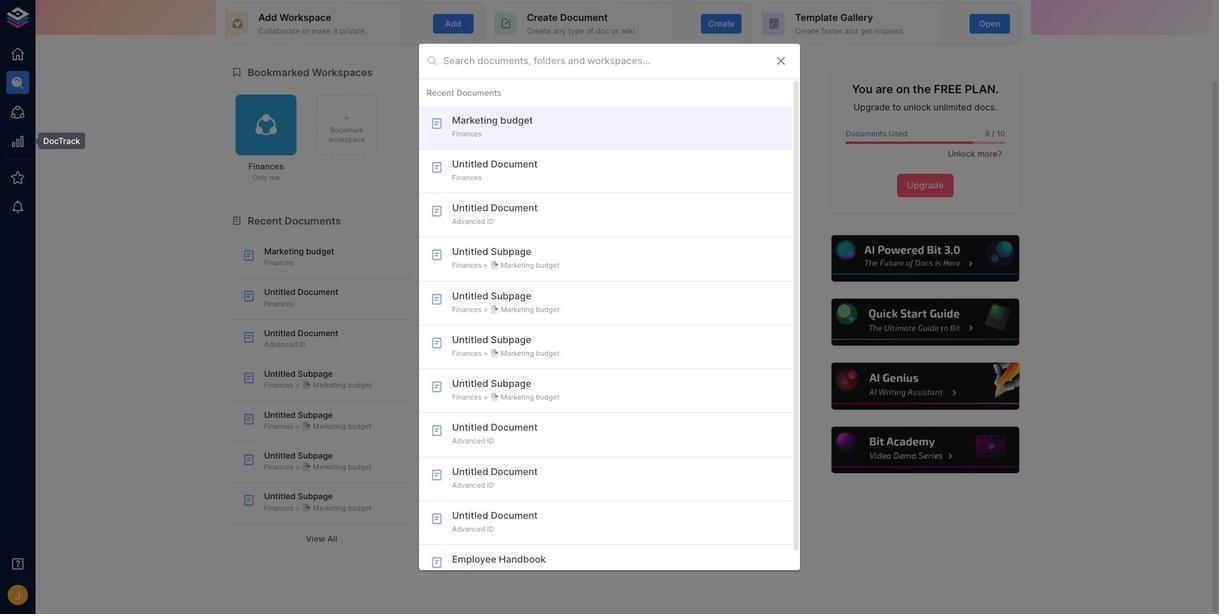 Task type: locate. For each thing, give the bounding box(es) containing it.
tooltip
[[29, 133, 85, 149]]

help image
[[830, 234, 1022, 284], [830, 298, 1022, 348], [830, 362, 1022, 412], [830, 426, 1022, 476]]

Search documents, folders and workspaces... text field
[[443, 51, 765, 71]]

dialog
[[419, 44, 800, 590]]



Task type: describe. For each thing, give the bounding box(es) containing it.
3 help image from the top
[[830, 362, 1022, 412]]

4 help image from the top
[[830, 426, 1022, 476]]

2 help image from the top
[[830, 298, 1022, 348]]

1 help image from the top
[[830, 234, 1022, 284]]



Task type: vqa. For each thing, say whether or not it's contained in the screenshot.
fourth Help image from the bottom of the page
yes



